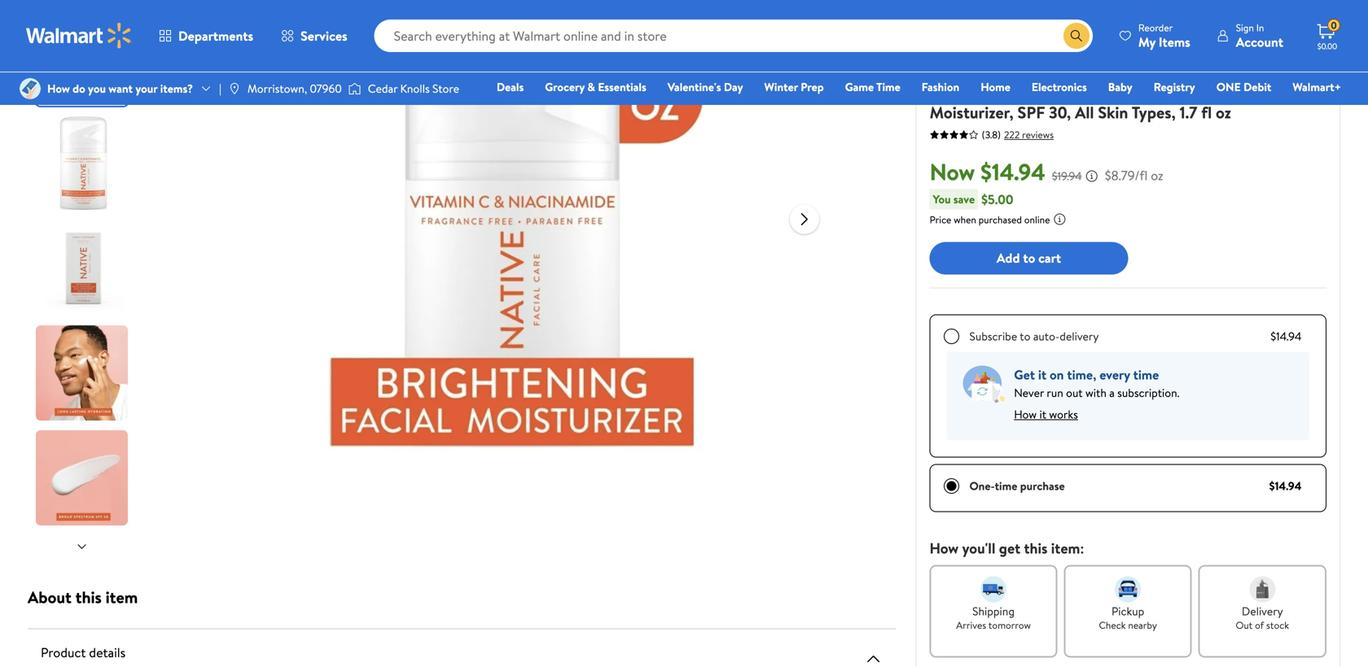 Task type: vqa. For each thing, say whether or not it's contained in the screenshot.
the item at bottom
yes



Task type: locate. For each thing, give the bounding box(es) containing it.
nearby
[[1129, 619, 1158, 633]]

knolls
[[400, 81, 430, 96]]

do
[[73, 81, 85, 96]]

one-time purchase
[[970, 478, 1065, 494]]

store
[[433, 81, 459, 96]]

Search search field
[[374, 20, 1093, 52]]

0 horizontal spatial time
[[995, 478, 1018, 494]]

0 vertical spatial oz
[[1216, 101, 1232, 124]]

to left cart
[[1023, 249, 1036, 267]]

how down never
[[1014, 407, 1037, 423]]

it left works
[[1040, 407, 1047, 423]]

sign in account
[[1236, 21, 1284, 51]]

2 horizontal spatial how
[[1014, 407, 1037, 423]]

 image left cedar
[[348, 81, 361, 97]]

222 reviews link
[[1001, 128, 1054, 142]]

0 vertical spatial time
[[1134, 366, 1160, 384]]

1 vertical spatial to
[[1020, 328, 1031, 344]]

(3.8) 222 reviews
[[982, 128, 1054, 142]]

2 horizontal spatial  image
[[348, 81, 361, 97]]

 image left do
[[20, 78, 41, 99]]

about this item
[[28, 587, 138, 609]]

$0.00
[[1318, 41, 1338, 52]]

1 horizontal spatial this
[[1024, 539, 1048, 559]]

all
[[1075, 101, 1094, 124]]

1 horizontal spatial how
[[930, 539, 959, 559]]

0 vertical spatial native
[[930, 56, 962, 72]]

debit
[[1244, 79, 1272, 95]]

this left the item
[[75, 587, 102, 609]]

time
[[1134, 366, 1160, 384], [995, 478, 1018, 494]]

1.7
[[1180, 101, 1198, 124]]

subscription.
[[1118, 385, 1180, 401]]

to left auto- at the right of page
[[1020, 328, 1031, 344]]

about
[[28, 587, 72, 609]]

& right c
[[1055, 77, 1066, 99]]

fashion
[[922, 79, 960, 95]]

winter
[[765, 79, 798, 95]]

0 vertical spatial this
[[1024, 539, 1048, 559]]

time up subscription.
[[1134, 366, 1160, 384]]

native
[[930, 56, 962, 72], [930, 77, 977, 99]]

None radio
[[944, 328, 960, 345]]

brightening
[[1163, 77, 1247, 99]]

1 vertical spatial how
[[1014, 407, 1037, 423]]

this right get
[[1024, 539, 1048, 559]]

1 vertical spatial it
[[1040, 407, 1047, 423]]

$14.94
[[981, 156, 1046, 188], [1271, 328, 1302, 344], [1270, 478, 1302, 494]]

0 vertical spatial to
[[1023, 249, 1036, 267]]

2 vertical spatial how
[[930, 539, 959, 559]]

price when purchased online
[[930, 213, 1050, 227]]

day
[[724, 79, 743, 95]]

native up fashion
[[930, 56, 962, 72]]

every
[[1100, 366, 1131, 384]]

1 vertical spatial this
[[75, 587, 102, 609]]

None radio
[[944, 478, 960, 495]]

$14.94 for purchase
[[1270, 478, 1302, 494]]

how left do
[[47, 81, 70, 96]]

moisturizer,
[[930, 101, 1014, 124]]

delivery
[[1060, 328, 1099, 344]]

oz inside $8.79/fl oz you save $5.00
[[1151, 167, 1164, 185]]

legal information image
[[1054, 213, 1067, 226]]

time left purchase
[[995, 478, 1018, 494]]

home
[[981, 79, 1011, 95]]

 image for how
[[20, 78, 41, 99]]

next image image
[[75, 541, 88, 554]]

essentials
[[598, 79, 647, 95]]

pickup
[[1112, 604, 1145, 620]]

add to cart
[[997, 249, 1061, 267]]

1 vertical spatial $14.94
[[1271, 328, 1302, 344]]

in
[[1257, 21, 1265, 35]]

0
[[1331, 18, 1337, 32]]

oz right the $8.79/fl
[[1151, 167, 1164, 185]]

add to cart button
[[930, 242, 1129, 275]]

to inside button
[[1023, 249, 1036, 267]]

1 vertical spatial native
[[930, 77, 977, 99]]

 image for cedar
[[348, 81, 361, 97]]

1 horizontal spatial oz
[[1216, 101, 1232, 124]]

native link
[[930, 56, 962, 72]]

to for subscribe
[[1020, 328, 1031, 344]]

details
[[89, 644, 126, 662]]

1 horizontal spatial  image
[[228, 82, 241, 95]]

0 vertical spatial $14.94
[[981, 156, 1046, 188]]

how left you'll
[[930, 539, 959, 559]]

items?
[[160, 81, 193, 96]]

0 vertical spatial how
[[47, 81, 70, 96]]

|
[[219, 81, 221, 96]]

how
[[47, 81, 70, 96], [1014, 407, 1037, 423], [930, 539, 959, 559]]

& right grocery in the left top of the page
[[588, 79, 595, 95]]

native vitamin c & niacinamide brightening facial moisturizer, spf 30, all skin types, 1.7 fl oz image
[[256, 0, 777, 491]]

1 horizontal spatial &
[[1055, 77, 1066, 99]]

get it on time, every time never run out with a subscription. how it works
[[1014, 366, 1180, 423]]

reorder
[[1139, 21, 1173, 35]]

time,
[[1068, 366, 1097, 384]]

one debit
[[1217, 79, 1272, 95]]

a
[[1110, 385, 1115, 401]]

product
[[41, 644, 86, 662]]

1 vertical spatial oz
[[1151, 167, 1164, 185]]

grocery
[[545, 79, 585, 95]]

price
[[930, 213, 952, 227]]

walmart+
[[1293, 79, 1342, 95]]

$14.94 for auto-
[[1271, 328, 1302, 344]]

native vitamin c & niacinamide brightening facial moisturizer, spf 30, all skin types, 1.7 fl oz - image 2 of 9 image
[[36, 116, 131, 211]]

oz right fl at the right of the page
[[1216, 101, 1232, 124]]

morristown, 07960
[[248, 81, 342, 96]]

out
[[1067, 385, 1083, 401]]

$5.00
[[982, 190, 1014, 208]]

subscribe
[[970, 328, 1018, 344]]

shipping arrives tomorrow
[[957, 604, 1031, 633]]

reviews
[[1022, 128, 1054, 142]]

services button
[[267, 16, 361, 55]]

you'll
[[963, 539, 996, 559]]

online
[[1025, 213, 1050, 227]]

1 horizontal spatial time
[[1134, 366, 1160, 384]]

your
[[136, 81, 157, 96]]

& inside native native vitamin c & niacinamide brightening facial moisturizer, spf 30, all skin types, 1.7 fl oz
[[1055, 77, 1066, 99]]

native vitamin c & niacinamide brightening facial moisturizer, spf 30, all skin types, 1.7 fl oz - image 4 of 9 image
[[36, 326, 131, 421]]

to
[[1023, 249, 1036, 267], [1020, 328, 1031, 344]]

winter prep link
[[757, 78, 831, 96]]

delivery
[[1242, 604, 1284, 620]]

0 horizontal spatial how
[[47, 81, 70, 96]]

0 horizontal spatial  image
[[20, 78, 41, 99]]

you
[[933, 191, 951, 207]]

prep
[[801, 79, 824, 95]]

never
[[1014, 385, 1045, 401]]

search icon image
[[1070, 29, 1083, 42]]

Walmart Site-Wide search field
[[374, 20, 1093, 52]]

item:
[[1052, 539, 1085, 559]]

walmart image
[[26, 23, 132, 49]]

0 horizontal spatial oz
[[1151, 167, 1164, 185]]

 image
[[20, 78, 41, 99], [348, 81, 361, 97], [228, 82, 241, 95]]

item
[[106, 587, 138, 609]]

one
[[1217, 79, 1241, 95]]

it left on
[[1039, 366, 1047, 384]]

native vitamin c & niacinamide brightening facial moisturizer, spf 30, all skin types, 1.7 fl oz - image 3 of 9 image
[[36, 221, 131, 316]]

1 vertical spatial time
[[995, 478, 1018, 494]]

native down native link
[[930, 77, 977, 99]]

learn more about strikethrough prices image
[[1086, 170, 1099, 183]]

auto-
[[1034, 328, 1060, 344]]

morristown,
[[248, 81, 307, 96]]

intent image for delivery image
[[1250, 577, 1276, 603]]

2 vertical spatial $14.94
[[1270, 478, 1302, 494]]

oz inside native native vitamin c & niacinamide brightening facial moisturizer, spf 30, all skin types, 1.7 fl oz
[[1216, 101, 1232, 124]]

 image right |
[[228, 82, 241, 95]]

spf
[[1018, 101, 1045, 124]]



Task type: describe. For each thing, give the bounding box(es) containing it.
my
[[1139, 33, 1156, 51]]

valentine's
[[668, 79, 721, 95]]

want
[[109, 81, 133, 96]]

of
[[1256, 619, 1265, 633]]

registry link
[[1147, 78, 1203, 96]]

c
[[1040, 77, 1051, 99]]

types,
[[1132, 101, 1176, 124]]

tomorrow
[[989, 619, 1031, 633]]

skin
[[1098, 101, 1129, 124]]

valentine's day link
[[660, 78, 751, 96]]

baby link
[[1101, 78, 1140, 96]]

intent image for shipping image
[[981, 577, 1007, 603]]

"native
[[1014, 33, 1043, 46]]

how it works button
[[1014, 402, 1079, 428]]

grocery & essentials
[[545, 79, 647, 95]]

fashion link
[[915, 78, 967, 96]]

departments
[[178, 27, 253, 45]]

with
[[1086, 385, 1107, 401]]

cedar
[[368, 81, 398, 96]]

next media item image
[[795, 210, 814, 229]]

items
[[1159, 33, 1191, 51]]

cart
[[1039, 249, 1061, 267]]

delivery out of stock
[[1236, 604, 1290, 633]]

deals link
[[489, 78, 531, 96]]

services
[[301, 27, 348, 45]]

run
[[1047, 385, 1064, 401]]

purchased
[[979, 213, 1022, 227]]

$19.94
[[1052, 168, 1082, 184]]

 image for morristown,
[[228, 82, 241, 95]]

save
[[954, 191, 975, 207]]

how inside get it on time, every time never run out with a subscription. how it works
[[1014, 407, 1037, 423]]

0 horizontal spatial this
[[75, 587, 102, 609]]

game time
[[845, 79, 901, 95]]

check
[[1099, 619, 1126, 633]]

one-
[[970, 478, 995, 494]]

time
[[877, 79, 901, 95]]

purchase
[[1021, 478, 1065, 494]]

you
[[88, 81, 106, 96]]

sign
[[1236, 21, 1254, 35]]

walmart+ link
[[1286, 78, 1349, 96]]

how for get
[[930, 539, 959, 559]]

time inside get it on time, every time never run out with a subscription. how it works
[[1134, 366, 1160, 384]]

grocery & essentials link
[[538, 78, 654, 96]]

fl
[[1202, 101, 1212, 124]]

get
[[1014, 366, 1036, 384]]

222
[[1004, 128, 1020, 142]]

account
[[1236, 33, 1284, 51]]

intent image for pickup image
[[1115, 577, 1142, 603]]

departments button
[[145, 16, 267, 55]]

product details image
[[864, 650, 884, 668]]

get
[[999, 539, 1021, 559]]

shipping
[[973, 604, 1015, 620]]

on
[[1050, 366, 1064, 384]]

valentine's day
[[668, 79, 743, 95]]

cedar knolls store
[[368, 81, 459, 96]]

baby
[[1109, 79, 1133, 95]]

$8.79/fl oz you save $5.00
[[933, 167, 1164, 208]]

moisturizer"
[[1045, 33, 1096, 46]]

07960
[[310, 81, 342, 96]]

game time link
[[838, 78, 908, 96]]

2 native from the top
[[930, 77, 977, 99]]

product details
[[41, 644, 126, 662]]

winter prep
[[765, 79, 824, 95]]

now $14.94
[[930, 156, 1046, 188]]

subscribe to auto-delivery
[[970, 328, 1099, 344]]

deals
[[497, 79, 524, 95]]

add
[[997, 249, 1020, 267]]

zoom image modal image
[[858, 14, 877, 33]]

now
[[930, 156, 975, 188]]

0 horizontal spatial &
[[588, 79, 595, 95]]

to for add
[[1023, 249, 1036, 267]]

native vitamin c & niacinamide brightening facial moisturizer, spf 30, all skin types, 1.7 fl oz - image 5 of 9 image
[[36, 431, 131, 526]]

$8.79/fl
[[1105, 167, 1148, 185]]

out
[[1236, 619, 1253, 633]]

game
[[845, 79, 874, 95]]

0 vertical spatial it
[[1039, 366, 1047, 384]]

for
[[999, 33, 1011, 46]]

how do you want your items?
[[47, 81, 193, 96]]

arrives
[[957, 619, 987, 633]]

native vitamin c & niacinamide brightening facial moisturizer, spf 30, all skin types, 1.7 fl oz - image 1 of 9 image
[[36, 11, 131, 106]]

home link
[[974, 78, 1018, 96]]

1 native from the top
[[930, 56, 962, 72]]

when
[[954, 213, 977, 227]]

electronics
[[1032, 79, 1087, 95]]

how for you
[[47, 81, 70, 96]]



